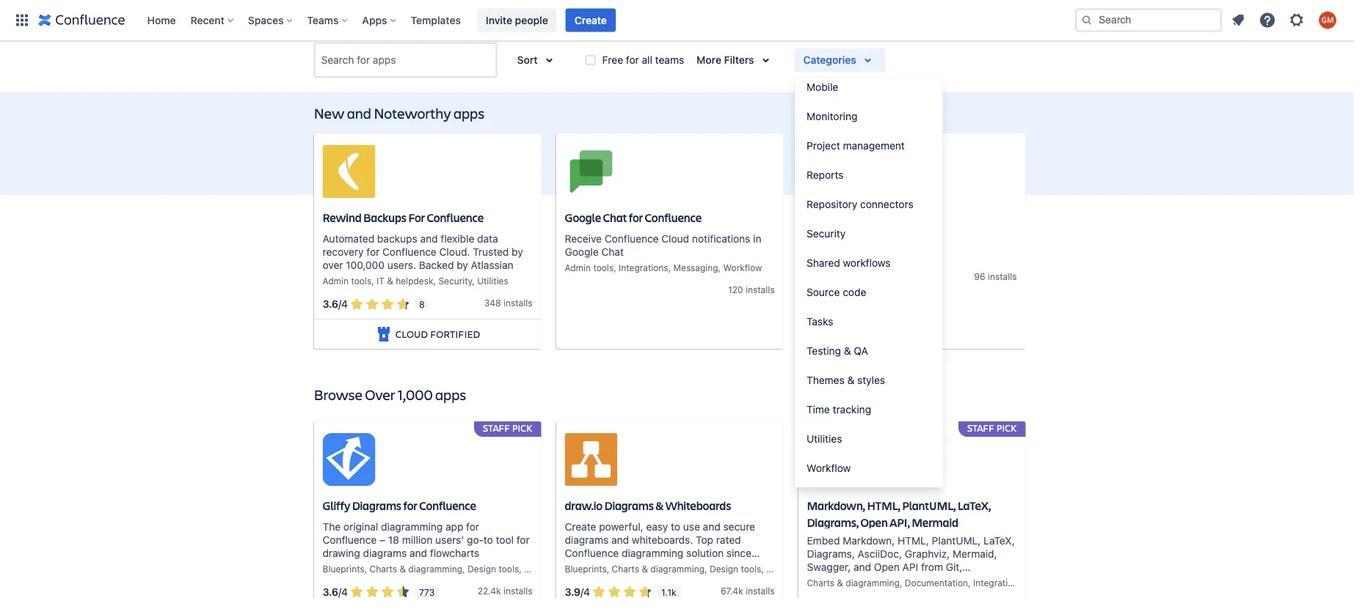Task type: locate. For each thing, give the bounding box(es) containing it.
appswitcher icon image
[[13, 11, 31, 29]]

/ for rewind
[[338, 298, 341, 311]]

773
[[419, 588, 435, 598]]

1 blueprints from the left
[[323, 565, 365, 575]]

and inside embed markdown, html, plantuml, latex, diagrams, asciidoc, graphviz, mermaid, swagger, and open api from git, attachments or text
[[854, 562, 871, 574]]

3.6 / 4 down the over
[[323, 298, 348, 311]]

fortified
[[430, 327, 480, 341]]

categories
[[803, 54, 856, 66]]

1 horizontal spatial text
[[917, 233, 935, 245]]

& left qa
[[844, 345, 851, 357]]

1 horizontal spatial security
[[807, 228, 846, 240]]

1 vertical spatial diagrams,
[[807, 549, 855, 561]]

tasks
[[807, 316, 833, 328]]

1 vertical spatial google
[[565, 246, 599, 258]]

4 right the 3.9
[[584, 587, 590, 599]]

repository
[[807, 199, 857, 211]]

/ for gliffy
[[338, 587, 341, 599]]

by
[[512, 246, 523, 258], [457, 259, 468, 271]]

diagrams up 2013
[[565, 534, 609, 547]]

and down million
[[410, 548, 427, 560]]

0 vertical spatial google
[[565, 210, 601, 226]]

1 vertical spatial plantuml,
[[932, 535, 981, 547]]

utilities down 'atlassian'
[[477, 276, 508, 286]]

source
[[807, 287, 840, 299]]

1 staff from the left
[[483, 422, 510, 435]]

design down generates
[[807, 250, 836, 260]]

pick
[[512, 422, 532, 435], [997, 422, 1017, 435]]

and down for
[[420, 233, 438, 245]]

1 3.6 / 4 from the top
[[323, 298, 348, 311]]

chat
[[603, 210, 627, 226], [601, 246, 624, 258]]

2 diagrams, from the top
[[807, 549, 855, 561]]

latex, up mermaid
[[958, 499, 991, 514]]

0 horizontal spatial staff pick
[[483, 422, 532, 435]]

people
[[515, 14, 548, 26]]

0 horizontal spatial security
[[438, 276, 472, 286]]

confluence
[[427, 210, 484, 226], [645, 210, 702, 226], [605, 233, 659, 245], [382, 246, 437, 258], [419, 499, 476, 514], [323, 534, 377, 547], [565, 548, 619, 560]]

workflows
[[843, 257, 891, 269]]

diagramming down whiteboards.
[[622, 548, 684, 560]]

2 horizontal spatial utilities
[[864, 250, 895, 260]]

1 3.6 from the top
[[323, 298, 338, 311]]

tools inside receive confluence cloud notifications in google chat admin tools , integrations , messaging , workflow
[[593, 263, 614, 273]]

0 vertical spatial to
[[671, 521, 680, 533]]

, down flowcharts
[[462, 565, 465, 575]]

1 vertical spatial chat
[[601, 246, 624, 258]]

blueprints up 3.9 / 4
[[565, 565, 607, 575]]

0 vertical spatial diagrams
[[565, 534, 609, 547]]

pick for latex,
[[997, 422, 1017, 435]]

automated backups and flexible data recovery for confluence cloud. trusted by over 100,000 users. backed by atlassian admin tools , it & helpdesk , security , utilities
[[323, 233, 523, 286]]

3.6 down "drawing" at the left of page
[[323, 587, 338, 599]]

and up or
[[854, 562, 871, 574]]

1 vertical spatial utilities
[[477, 276, 508, 286]]

google inside receive confluence cloud notifications in google chat admin tools , integrations , messaging , workflow
[[565, 246, 599, 258]]

blueprints
[[323, 565, 365, 575], [565, 565, 607, 575]]

draw.io diagrams & whiteboards image
[[565, 434, 618, 486]]

diagrams up 'powerful,'
[[604, 499, 654, 514]]

powerful,
[[599, 521, 643, 533]]

chat down receive
[[601, 246, 624, 258]]

time tracking button
[[795, 396, 943, 425]]

/ down 2013
[[581, 587, 584, 599]]

confluence inside create powerful, easy to use and secure diagrams and whiteboards. top rated confluence diagramming solution since 2013
[[565, 548, 619, 560]]

confluence image
[[38, 11, 125, 29], [38, 11, 125, 29]]

, down 'atlassian'
[[472, 276, 475, 286]]

1 horizontal spatial pick
[[997, 422, 1017, 435]]

code
[[843, 287, 866, 299]]

html, inside "markdown, html, plantuml, latex, diagrams, open api, mermaid"
[[867, 499, 900, 514]]

admin down the over
[[323, 276, 349, 286]]

2 blueprints from the left
[[565, 565, 607, 575]]

22.4k install s
[[478, 587, 532, 597]]

backups
[[363, 210, 407, 226]]

open left the api,
[[861, 515, 888, 531]]

text inside generates placeholder text design tools , utilities
[[917, 233, 935, 245]]

tools inside automated backups and flexible data recovery for confluence cloud. trusted by over 100,000 users. backed by atlassian admin tools , it & helpdesk , security , utilities
[[351, 276, 371, 286]]

0 vertical spatial diagrams,
[[807, 515, 859, 531]]

4 down "drawing" at the left of page
[[341, 587, 348, 599]]

monitoring button
[[795, 102, 943, 131]]

0 horizontal spatial staff
[[483, 422, 510, 435]]

markdown, up embed
[[807, 499, 865, 514]]

2 diagrams from the left
[[604, 499, 654, 514]]

admin down receive
[[565, 263, 591, 273]]

s right 120
[[770, 285, 775, 295]]

apps right 1,000
[[435, 385, 466, 404]]

1 vertical spatial text
[[882, 575, 900, 587]]

2 vertical spatial utilities
[[807, 433, 842, 446]]

0 horizontal spatial workflow
[[723, 263, 762, 273]]

invite people button
[[477, 8, 557, 32]]

menu
[[795, 73, 943, 488]]

testing & qa button
[[795, 337, 943, 366]]

diagrams, inside embed markdown, html, plantuml, latex, diagrams, asciidoc, graphviz, mermaid, swagger, and open api from git, attachments or text
[[807, 549, 855, 561]]

3.6 / 4 down "drawing" at the left of page
[[323, 587, 348, 599]]

& down million
[[400, 565, 406, 575]]

create for create
[[574, 14, 607, 26]]

& left styles
[[847, 375, 855, 387]]

for up receive confluence cloud notifications in google chat admin tools , integrations , messaging , workflow
[[629, 210, 643, 226]]

2 3.6 / 4 from the top
[[323, 587, 348, 599]]

0 vertical spatial utilities
[[864, 250, 895, 260]]

1 vertical spatial open
[[874, 562, 900, 574]]

0 vertical spatial text
[[917, 233, 935, 245]]

1 vertical spatial 3.6 / 4
[[323, 587, 348, 599]]

2 staff pick from the left
[[967, 422, 1017, 435]]

0 vertical spatial apps
[[454, 103, 484, 123]]

open down asciidoc,
[[874, 562, 900, 574]]

tool
[[496, 534, 514, 547]]

install right 120
[[746, 285, 770, 295]]

workflow inside receive confluence cloud notifications in google chat admin tools , integrations , messaging , workflow
[[723, 263, 762, 273]]

design
[[807, 250, 836, 260], [467, 565, 496, 575], [710, 565, 738, 575]]

install right 22.4k
[[503, 587, 528, 597]]

macros up 67.4k install s on the bottom right of the page
[[766, 565, 797, 575]]

0 vertical spatial 3.6 / 4
[[323, 298, 348, 311]]

1 horizontal spatial macros
[[766, 565, 797, 575]]

2 pick from the left
[[997, 422, 1017, 435]]

security inside automated backups and flexible data recovery for confluence cloud. trusted by over 100,000 users. backed by atlassian admin tools , it & helpdesk , security , utilities
[[438, 276, 472, 286]]

1 horizontal spatial staff pick
[[967, 422, 1017, 435]]

tools down 100,000
[[351, 276, 371, 286]]

0 vertical spatial create
[[574, 14, 607, 26]]

create up free
[[574, 14, 607, 26]]

s for draw.io diagrams & whiteboards
[[770, 587, 775, 597]]

/ down "drawing" at the left of page
[[338, 587, 341, 599]]

1 vertical spatial diagrams
[[363, 548, 407, 560]]

html, up the api,
[[867, 499, 900, 514]]

design inside generates placeholder text design tools , utilities
[[807, 250, 836, 260]]

0 vertical spatial by
[[512, 246, 523, 258]]

apps right noteworthy
[[454, 103, 484, 123]]

0 vertical spatial integrations
[[619, 263, 668, 273]]

tracking
[[833, 404, 871, 416]]

Search for apps field
[[317, 47, 494, 73]]

2 horizontal spatial charts
[[807, 579, 834, 589]]

2 macros from the left
[[766, 565, 797, 575]]

0 vertical spatial 3.6
[[323, 298, 338, 311]]

1 staff pick from the left
[[483, 422, 532, 435]]

, down security button
[[859, 250, 861, 260]]

api,
[[890, 515, 910, 531]]

1 vertical spatial markdown,
[[843, 535, 895, 547]]

for
[[408, 210, 425, 226]]

, up 67.4k install s on the bottom right of the page
[[761, 565, 764, 575]]

0 horizontal spatial admin
[[323, 276, 349, 286]]

utilities down time
[[807, 433, 842, 446]]

0 horizontal spatial design
[[467, 565, 496, 575]]

markdown, inside embed markdown, html, plantuml, latex, diagrams, asciidoc, graphviz, mermaid, swagger, and open api from git, attachments or text
[[843, 535, 895, 547]]

1 pick from the left
[[512, 422, 532, 435]]

flowcharts
[[430, 548, 479, 560]]

3.9 / 4
[[565, 587, 590, 599]]

2 google from the top
[[565, 246, 599, 258]]

design down since
[[710, 565, 738, 575]]

diagrams,
[[807, 515, 859, 531], [807, 549, 855, 561]]

blueprints , charts & diagramming , design tools , macros
[[565, 565, 797, 575]]

tools inside generates placeholder text design tools , utilities
[[838, 250, 859, 260]]

0 vertical spatial plantuml,
[[902, 499, 956, 514]]

create for create powerful, easy to use and secure diagrams and whiteboards. top rated confluence diagramming solution since 2013
[[565, 521, 596, 533]]

security down the lorem
[[807, 228, 846, 240]]

diagrams, up embed
[[807, 515, 859, 531]]

confluence inside automated backups and flexible data recovery for confluence cloud. trusted by over 100,000 users. backed by atlassian admin tools , it & helpdesk , security , utilities
[[382, 246, 437, 258]]

120 install s
[[728, 285, 775, 295]]

for right tool
[[517, 534, 530, 547]]

by down cloud.
[[457, 259, 468, 271]]

2 staff from the left
[[967, 422, 994, 435]]

& down swagger,
[[837, 579, 843, 589]]

markdown,
[[807, 499, 865, 514], [843, 535, 895, 547]]

recent button
[[186, 8, 239, 32]]

it
[[377, 276, 385, 286]]

security
[[807, 228, 846, 240], [438, 276, 472, 286]]

0 horizontal spatial integrations
[[619, 263, 668, 273]]

backups
[[377, 233, 417, 245]]

, right 2013
[[607, 565, 609, 575]]

markdown, inside "markdown, html, plantuml, latex, diagrams, open api, mermaid"
[[807, 499, 865, 514]]

plantuml, inside "markdown, html, plantuml, latex, diagrams, open api, mermaid"
[[902, 499, 956, 514]]

security down backed
[[438, 276, 472, 286]]

install right 348
[[503, 298, 528, 308]]

testing
[[807, 345, 841, 357]]

html, up graphviz,
[[898, 535, 929, 547]]

confluence inside receive confluence cloud notifications in google chat admin tools , integrations , messaging , workflow
[[605, 233, 659, 245]]

0 vertical spatial admin
[[565, 263, 591, 273]]

plantuml, up mermaid
[[902, 499, 956, 514]]

1 horizontal spatial workflow
[[807, 463, 851, 475]]

1 diagrams, from the top
[[807, 515, 859, 531]]

settings icon image
[[1288, 11, 1306, 29]]

shared
[[807, 257, 840, 269]]

2 3.6 from the top
[[323, 587, 338, 599]]

confluence up cloud
[[645, 210, 702, 226]]

swagger,
[[807, 562, 851, 574]]

reports button
[[795, 161, 943, 190]]

to left tool
[[484, 534, 493, 547]]

rewind
[[323, 210, 361, 226]]

banner
[[0, 0, 1354, 41]]

your profile and preferences image
[[1319, 11, 1337, 29]]

search image
[[1081, 14, 1093, 26]]

repository connectors button
[[795, 190, 943, 219]]

text right placeholder
[[917, 233, 935, 245]]

1 horizontal spatial integrations
[[973, 579, 1023, 589]]

time tracking
[[807, 404, 871, 416]]

mobile
[[807, 81, 838, 93]]

1 macros from the left
[[524, 565, 555, 575]]

1 horizontal spatial to
[[671, 521, 680, 533]]

plantuml, up mermaid,
[[932, 535, 981, 547]]

0 vertical spatial workflow
[[723, 263, 762, 273]]

1 vertical spatial create
[[565, 521, 596, 533]]

diagramming down asciidoc,
[[846, 579, 900, 589]]

workflow inside workflow button
[[807, 463, 851, 475]]

tools down generates
[[838, 250, 859, 260]]

diagrams, up swagger,
[[807, 549, 855, 561]]

confluence up "drawing" at the left of page
[[323, 534, 377, 547]]

install for rewind backups for confluence
[[503, 298, 528, 308]]

confluence inside 'the original diagramming app for confluence – 18 million users' go-to tool for drawing diagrams and flowcharts blueprints , charts & diagramming , design tools , macros'
[[323, 534, 377, 547]]

create inside create powerful, easy to use and secure diagrams and whiteboards. top rated confluence diagramming solution since 2013
[[565, 521, 596, 533]]

install
[[988, 272, 1012, 282], [746, 285, 770, 295], [503, 298, 528, 308], [503, 587, 528, 597], [746, 587, 770, 597]]

google up receive
[[565, 210, 601, 226]]

1 vertical spatial latex,
[[984, 535, 1015, 547]]

8
[[419, 300, 425, 310]]

0 vertical spatial latex,
[[958, 499, 991, 514]]

0 vertical spatial markdown,
[[807, 499, 865, 514]]

0 horizontal spatial diagrams
[[363, 548, 407, 560]]

staff pick for gliffy diagrams for confluence
[[483, 422, 532, 435]]

3.6 down the over
[[323, 298, 338, 311]]

to left use on the bottom
[[671, 521, 680, 533]]

app
[[446, 521, 463, 533]]

reports
[[807, 169, 844, 181]]

blueprints inside 'the original diagramming app for confluence – 18 million users' go-to tool for drawing diagrams and flowcharts blueprints , charts & diagramming , design tools , macros'
[[323, 565, 365, 575]]

& down whiteboards.
[[642, 565, 648, 575]]

1 horizontal spatial admin
[[565, 263, 591, 273]]

0 vertical spatial open
[[861, 515, 888, 531]]

3.9
[[565, 587, 581, 599]]

create inside create 'link'
[[574, 14, 607, 26]]

home
[[147, 14, 176, 26]]

workflow button
[[795, 454, 943, 484]]

1 vertical spatial apps
[[435, 385, 466, 404]]

/ down the over
[[338, 298, 341, 311]]

apps for new and noteworthy apps
[[454, 103, 484, 123]]

spaces button
[[244, 8, 298, 32]]

staff
[[483, 422, 510, 435], [967, 422, 994, 435]]

1 vertical spatial security
[[438, 276, 472, 286]]

banner containing home
[[0, 0, 1354, 41]]

, down backed
[[433, 276, 436, 286]]

the
[[323, 521, 341, 533]]

to inside 'the original diagramming app for confluence – 18 million users' go-to tool for drawing diagrams and flowcharts blueprints , charts & diagramming , design tools , macros'
[[484, 534, 493, 547]]

& inside button
[[844, 345, 851, 357]]

utilities inside generates placeholder text design tools , utilities
[[864, 250, 895, 260]]

text
[[917, 233, 935, 245], [882, 575, 900, 587]]

charts down the –
[[370, 565, 397, 575]]

1 vertical spatial to
[[484, 534, 493, 547]]

1 vertical spatial integrations
[[973, 579, 1023, 589]]

, inside generates placeholder text design tools , utilities
[[859, 250, 861, 260]]

3.6
[[323, 298, 338, 311], [323, 587, 338, 599]]

text right or
[[882, 575, 900, 587]]

0 horizontal spatial blueprints
[[323, 565, 365, 575]]

2013
[[565, 561, 588, 573]]

1 vertical spatial html,
[[898, 535, 929, 547]]

home link
[[143, 8, 180, 32]]

tools up 22.4k install s
[[499, 565, 519, 575]]

0 horizontal spatial by
[[457, 259, 468, 271]]

staff for confluence
[[483, 422, 510, 435]]

0 vertical spatial html,
[[867, 499, 900, 514]]

0 horizontal spatial text
[[882, 575, 900, 587]]

1 horizontal spatial diagrams
[[604, 499, 654, 514]]

s right 348
[[528, 298, 532, 308]]

templates
[[411, 14, 461, 26]]

0 horizontal spatial diagrams
[[352, 499, 401, 514]]

1 horizontal spatial staff
[[967, 422, 994, 435]]

original
[[343, 521, 378, 533]]

3.6 for rewind
[[323, 298, 338, 311]]

charts down swagger,
[[807, 579, 834, 589]]

to
[[671, 521, 680, 533], [484, 534, 493, 547]]

confluence down google chat for confluence
[[605, 233, 659, 245]]

tools down since
[[741, 565, 761, 575]]

1 vertical spatial admin
[[323, 276, 349, 286]]

blueprints down "drawing" at the left of page
[[323, 565, 365, 575]]

admin inside receive confluence cloud notifications in google chat admin tools , integrations , messaging , workflow
[[565, 263, 591, 273]]

design up 22.4k
[[467, 565, 496, 575]]

1 vertical spatial 3.6
[[323, 587, 338, 599]]

0 horizontal spatial to
[[484, 534, 493, 547]]

diagramming
[[381, 521, 443, 533], [622, 548, 684, 560], [408, 565, 462, 575], [651, 565, 705, 575], [846, 579, 900, 589]]

diagrams down the –
[[363, 548, 407, 560]]

project
[[807, 140, 840, 152]]

1 vertical spatial workflow
[[807, 463, 851, 475]]

0 horizontal spatial macros
[[524, 565, 555, 575]]

free
[[602, 54, 623, 66]]

1 horizontal spatial blueprints
[[565, 565, 607, 575]]

backed
[[419, 259, 454, 271]]

source code button
[[795, 278, 943, 308]]

generates
[[807, 233, 856, 245]]

0 vertical spatial security
[[807, 228, 846, 240]]

themes & styles button
[[795, 366, 943, 396]]

s right 22.4k
[[528, 587, 532, 597]]

diagrams for for
[[352, 499, 401, 514]]

workflow up 120
[[723, 263, 762, 273]]

3.6 / 4
[[323, 298, 348, 311], [323, 587, 348, 599]]

text inside embed markdown, html, plantuml, latex, diagrams, asciidoc, graphviz, mermaid, swagger, and open api from git, attachments or text
[[882, 575, 900, 587]]

install right 67.4k
[[746, 587, 770, 597]]

1 horizontal spatial utilities
[[807, 433, 842, 446]]

0 vertical spatial chat
[[603, 210, 627, 226]]

macros left 2013
[[524, 565, 555, 575]]

git,
[[946, 562, 962, 574]]

plantuml, inside embed markdown, html, plantuml, latex, diagrams, asciidoc, graphviz, mermaid, swagger, and open api from git, attachments or text
[[932, 535, 981, 547]]

and right new
[[347, 103, 371, 123]]

0 horizontal spatial pick
[[512, 422, 532, 435]]

1 horizontal spatial diagrams
[[565, 534, 609, 547]]

connectors
[[860, 199, 914, 211]]

workflow
[[723, 263, 762, 273], [807, 463, 851, 475]]

pick for confluence
[[512, 422, 532, 435]]

create down draw.io
[[565, 521, 596, 533]]

design inside 'the original diagramming app for confluence – 18 million users' go-to tool for drawing diagrams and flowcharts blueprints , charts & diagramming , design tools , macros'
[[467, 565, 496, 575]]

1 diagrams from the left
[[352, 499, 401, 514]]

utilities
[[864, 250, 895, 260], [477, 276, 508, 286], [807, 433, 842, 446]]

by right trusted
[[512, 246, 523, 258]]

and inside automated backups and flexible data recovery for confluence cloud. trusted by over 100,000 users. backed by atlassian admin tools , it & helpdesk , security , utilities
[[420, 233, 438, 245]]

0 horizontal spatial charts
[[370, 565, 397, 575]]

install for draw.io diagrams & whiteboards
[[746, 587, 770, 597]]

workflow down utilities button
[[807, 463, 851, 475]]

s for rewind backups for confluence
[[528, 298, 532, 308]]

users'
[[435, 534, 464, 547]]

s right 67.4k
[[770, 587, 775, 597]]

latex, inside "markdown, html, plantuml, latex, diagrams, open api, mermaid"
[[958, 499, 991, 514]]

, down google chat for confluence
[[614, 263, 616, 273]]

2 horizontal spatial design
[[807, 250, 836, 260]]

chat down google chat for confluence 'image'
[[603, 210, 627, 226]]

0 horizontal spatial utilities
[[477, 276, 508, 286]]

gliffy diagrams for confluence
[[323, 499, 476, 514]]

charts
[[370, 565, 397, 575], [612, 565, 639, 575], [807, 579, 834, 589]]



Task type: describe. For each thing, give the bounding box(es) containing it.
3.6 for gliffy
[[323, 587, 338, 599]]

cloud fortified
[[395, 327, 480, 341]]

whiteboards.
[[632, 534, 693, 547]]

invite people
[[486, 14, 548, 26]]

mobile button
[[795, 73, 943, 102]]

for inside automated backups and flexible data recovery for confluence cloud. trusted by over 100,000 users. backed by atlassian admin tools , it & helpdesk , security , utilities
[[366, 246, 380, 258]]

over
[[365, 385, 395, 404]]

apps button
[[358, 8, 402, 32]]

recovery
[[323, 246, 364, 258]]

and down 'powerful,'
[[611, 534, 629, 547]]

cloud
[[662, 233, 689, 245]]

for left all
[[626, 54, 639, 66]]

ipsum
[[841, 210, 873, 226]]

markdown, html, plantuml, latex, diagrams, open api, mermaid
[[807, 499, 991, 531]]

/ for draw.io
[[581, 587, 584, 599]]

Search field
[[1075, 8, 1222, 32]]

s right "96" at the top right of the page
[[1012, 272, 1017, 282]]

diagrams, inside "markdown, html, plantuml, latex, diagrams, open api, mermaid"
[[807, 515, 859, 531]]

–
[[379, 534, 385, 547]]

repository connectors
[[807, 199, 914, 211]]

, down original
[[365, 565, 367, 575]]

22.4k
[[478, 587, 501, 597]]

utilities inside automated backups and flexible data recovery for confluence cloud. trusted by over 100,000 users. backed by atlassian admin tools , it & helpdesk , security , utilities
[[477, 276, 508, 286]]

to inside create powerful, easy to use and secure diagrams and whiteboards. top rated confluence diagramming solution since 2013
[[671, 521, 680, 533]]

security button
[[795, 219, 943, 249]]

utilities inside button
[[807, 433, 842, 446]]

free for all teams
[[602, 54, 684, 66]]

, up 22.4k install s
[[519, 565, 522, 575]]

diagrams inside create powerful, easy to use and secure diagrams and whiteboards. top rated confluence diagramming solution since 2013
[[565, 534, 609, 547]]

4 for gliffy
[[341, 587, 348, 599]]

& up easy
[[656, 499, 664, 514]]

google chat for confluence image
[[565, 145, 618, 198]]

charts & diagramming , documentation , integrations
[[807, 579, 1023, 589]]

1 google from the top
[[565, 210, 601, 226]]

and up top
[[703, 521, 721, 533]]

api
[[902, 562, 918, 574]]

, down solution
[[705, 565, 707, 575]]

install right "96" at the top right of the page
[[988, 272, 1012, 282]]

secure
[[723, 521, 755, 533]]

& inside button
[[847, 375, 855, 387]]

receive
[[565, 233, 602, 245]]

tools inside 'the original diagramming app for confluence – 18 million users' go-to tool for drawing diagrams and flowcharts blueprints , charts & diagramming , design tools , macros'
[[499, 565, 519, 575]]

more filters
[[697, 54, 754, 66]]

mermaid
[[912, 515, 958, 531]]

& inside 'the original diagramming app for confluence – 18 million users' go-to tool for drawing diagrams and flowcharts blueprints , charts & diagramming , design tools , macros'
[[400, 565, 406, 575]]

18
[[388, 534, 399, 547]]

since
[[727, 548, 752, 560]]

for up million
[[403, 499, 417, 514]]

help icon image
[[1259, 11, 1276, 29]]

1.1k
[[661, 588, 676, 598]]

latex, inside embed markdown, html, plantuml, latex, diagrams, asciidoc, graphviz, mermaid, swagger, and open api from git, attachments or text
[[984, 535, 1015, 547]]

open inside embed markdown, html, plantuml, latex, diagrams, asciidoc, graphviz, mermaid, swagger, and open api from git, attachments or text
[[874, 562, 900, 574]]

348 install s
[[484, 298, 532, 308]]

rewind backups for confluence image
[[323, 145, 375, 198]]

users.
[[387, 259, 416, 271]]

diagrams for &
[[604, 499, 654, 514]]

teams
[[655, 54, 684, 66]]

markdown, html, plantuml, latex, diagrams, open api, mermaid image
[[807, 434, 860, 486]]

admin inside automated backups and flexible data recovery for confluence cloud. trusted by over 100,000 users. backed by atlassian admin tools , it & helpdesk , security , utilities
[[323, 276, 349, 286]]

new
[[314, 103, 345, 123]]

more
[[697, 54, 721, 66]]

mermaid,
[[953, 549, 997, 561]]

staff pick for markdown, html, plantuml, latex, diagrams, open api, mermaid
[[967, 422, 1017, 435]]

embed
[[807, 535, 840, 547]]

open inside "markdown, html, plantuml, latex, diagrams, open api, mermaid"
[[861, 515, 888, 531]]

themes & styles
[[807, 375, 885, 387]]

all
[[642, 54, 652, 66]]

diagrams inside 'the original diagramming app for confluence – 18 million users' go-to tool for drawing diagrams and flowcharts blueprints , charts & diagramming , design tools , macros'
[[363, 548, 407, 560]]

for up go-
[[466, 521, 479, 533]]

styles
[[857, 375, 885, 387]]

menu containing mobile
[[795, 73, 943, 488]]

graphviz,
[[905, 549, 950, 561]]

, left it
[[371, 276, 374, 286]]

in
[[753, 233, 761, 245]]

qa
[[854, 345, 868, 357]]

placeholder
[[859, 233, 914, 245]]

67.4k
[[721, 587, 743, 597]]

diagramming up million
[[381, 521, 443, 533]]

project management button
[[795, 131, 943, 161]]

confluence up app
[[419, 499, 476, 514]]

120
[[728, 285, 743, 295]]

s for gliffy diagrams for confluence
[[528, 587, 532, 597]]

install for gliffy diagrams for confluence
[[503, 587, 528, 597]]

project management
[[807, 140, 905, 152]]

html, inside embed markdown, html, plantuml, latex, diagrams, asciidoc, graphviz, mermaid, swagger, and open api from git, attachments or text
[[898, 535, 929, 547]]

draw.io
[[565, 499, 603, 514]]

4 for draw.io
[[584, 587, 590, 599]]

& inside automated backups and flexible data recovery for confluence cloud. trusted by over 100,000 users. backed by atlassian admin tools , it & helpdesk , security , utilities
[[387, 276, 393, 286]]

1 horizontal spatial design
[[710, 565, 738, 575]]

data
[[477, 233, 498, 245]]

, down notifications
[[718, 263, 721, 273]]

1 horizontal spatial by
[[512, 246, 523, 258]]

from
[[921, 562, 943, 574]]

staff for latex,
[[967, 422, 994, 435]]

documentation
[[905, 579, 968, 589]]

asciidoc,
[[858, 549, 902, 561]]

3.6 / 4 for gliffy
[[323, 587, 348, 599]]

348
[[484, 298, 501, 308]]

create powerful, easy to use and secure diagrams and whiteboards. top rated confluence diagramming solution since 2013
[[565, 521, 755, 573]]

global element
[[9, 0, 1072, 41]]

100,000
[[346, 259, 385, 271]]

automated
[[323, 233, 374, 245]]

1 horizontal spatial charts
[[612, 565, 639, 575]]

shared workflows button
[[795, 249, 943, 278]]

notification icon image
[[1229, 11, 1247, 29]]

1 vertical spatial by
[[457, 259, 468, 271]]

charts inside 'the original diagramming app for confluence – 18 million users' go-to tool for drawing diagrams and flowcharts blueprints , charts & diagramming , design tools , macros'
[[370, 565, 397, 575]]

or
[[870, 575, 880, 587]]

diagramming up 1.1k
[[651, 565, 705, 575]]

lorem ipsum image
[[807, 145, 860, 198]]

receive confluence cloud notifications in google chat admin tools , integrations , messaging , workflow
[[565, 233, 762, 273]]

draw.io diagrams & whiteboards
[[565, 499, 731, 514]]

4 for rewind
[[341, 298, 348, 311]]

apps
[[362, 14, 387, 26]]

easy
[[646, 521, 668, 533]]

invite
[[486, 14, 512, 26]]

diagramming up 773
[[408, 565, 462, 575]]

new and noteworthy apps
[[314, 103, 484, 123]]

, down mermaid,
[[968, 579, 971, 589]]

teams
[[307, 14, 339, 26]]

, right or
[[900, 579, 902, 589]]

confluence up flexible
[[427, 210, 484, 226]]

chat inside receive confluence cloud notifications in google chat admin tools , integrations , messaging , workflow
[[601, 246, 624, 258]]

teams button
[[303, 8, 353, 32]]

security inside button
[[807, 228, 846, 240]]

apps for browse over 1,000 apps
[[435, 385, 466, 404]]

lorem
[[807, 210, 839, 226]]

macros inside 'the original diagramming app for confluence – 18 million users' go-to tool for drawing diagrams and flowcharts blueprints , charts & diagramming , design tools , macros'
[[524, 565, 555, 575]]

monitoring
[[807, 110, 858, 123]]

diagramming inside create powerful, easy to use and secure diagrams and whiteboards. top rated confluence diagramming solution since 2013
[[622, 548, 684, 560]]

gliffy diagrams for confluence image
[[323, 434, 375, 486]]

integrations inside receive confluence cloud notifications in google chat admin tools , integrations , messaging , workflow
[[619, 263, 668, 273]]

over
[[323, 259, 343, 271]]

3.6 / 4 for rewind
[[323, 298, 348, 311]]

embed markdown, html, plantuml, latex, diagrams, asciidoc, graphviz, mermaid, swagger, and open api from git, attachments or text
[[807, 535, 1015, 587]]

cloud fortified app badge image
[[375, 326, 392, 343]]

noteworthy
[[374, 103, 451, 123]]

source code
[[807, 287, 866, 299]]

helpdesk
[[396, 276, 433, 286]]

, left messaging
[[668, 263, 671, 273]]

and inside 'the original diagramming app for confluence – 18 million users' go-to tool for drawing diagrams and flowcharts blueprints , charts & diagramming , design tools , macros'
[[410, 548, 427, 560]]

rated
[[716, 534, 741, 547]]

use
[[683, 521, 700, 533]]

million
[[402, 534, 433, 547]]

templates link
[[406, 8, 465, 32]]



Task type: vqa. For each thing, say whether or not it's contained in the screenshot.
found
no



